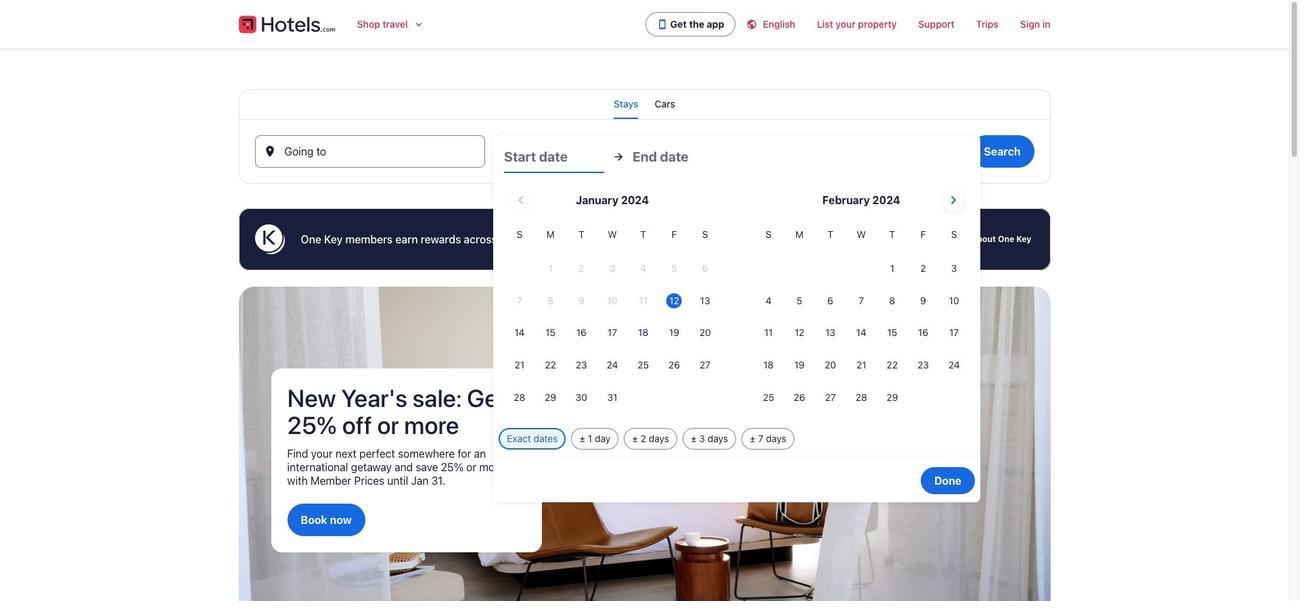 Task type: locate. For each thing, give the bounding box(es) containing it.
january 2024 element
[[504, 227, 721, 415]]

hotels logo image
[[239, 14, 336, 35]]

main content
[[0, 49, 1289, 602]]

next month image
[[945, 192, 961, 208]]

shop travel image
[[413, 19, 424, 30]]

directional image
[[613, 151, 625, 163]]

tab list
[[239, 89, 1051, 119]]

previous month image
[[513, 192, 529, 208]]

application
[[504, 184, 970, 415]]



Task type: describe. For each thing, give the bounding box(es) containing it.
today element
[[667, 294, 682, 308]]

small image
[[747, 19, 763, 30]]

february 2024 element
[[753, 227, 970, 415]]

download the app button image
[[657, 19, 668, 30]]



Task type: vqa. For each thing, say whether or not it's contained in the screenshot.
SAVE 1 HOTEL SAN FRANCISCO TO A TRIP option
no



